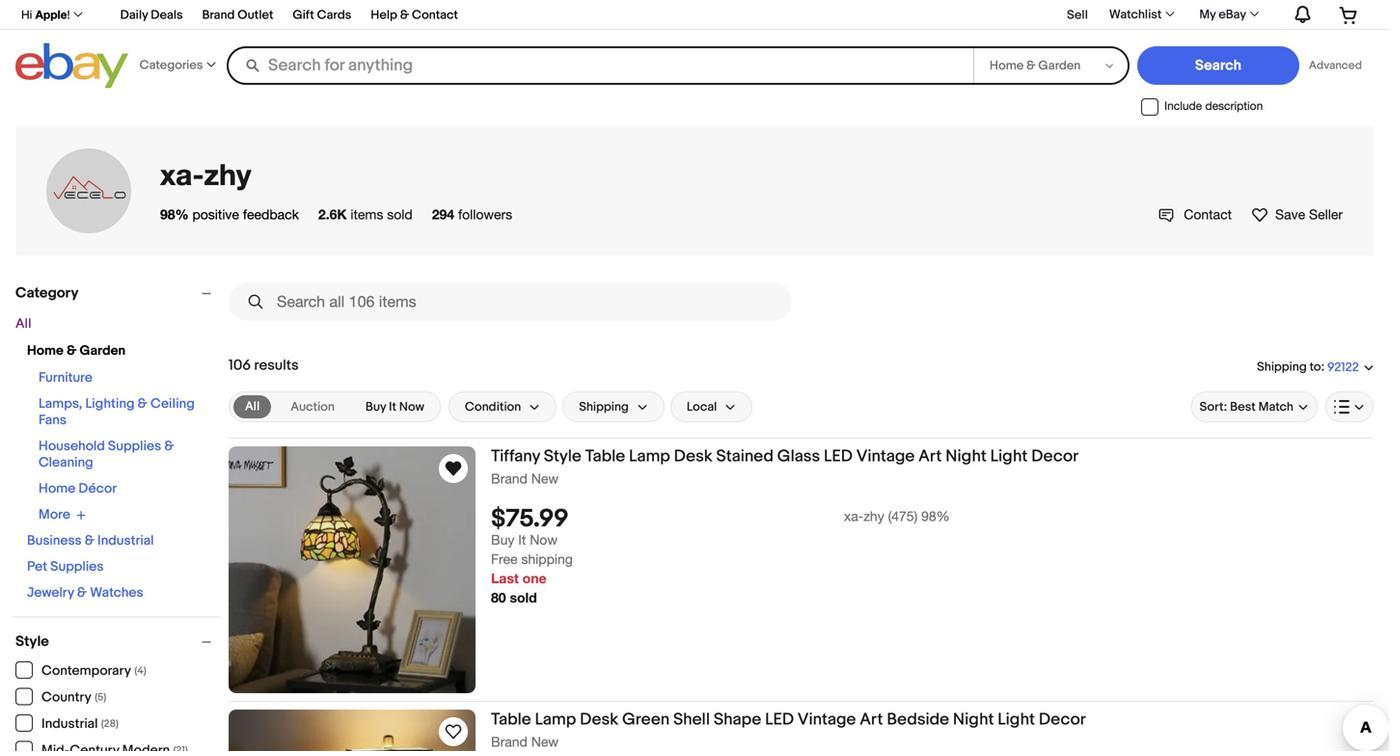 Task type: locate. For each thing, give the bounding box(es) containing it.
0 horizontal spatial contact
[[412, 8, 458, 23]]

xa- for xa-zhy
[[160, 157, 204, 192]]

1 vertical spatial xa-
[[845, 509, 864, 525]]

1 horizontal spatial led
[[824, 447, 853, 467]]

decor
[[1032, 447, 1079, 467], [1039, 710, 1086, 731]]

gift cards link
[[293, 5, 352, 28]]

0 vertical spatial desk
[[674, 447, 713, 467]]

supplies inside business & industrial pet supplies jewelry & watches
[[50, 559, 104, 576]]

vintage
[[857, 447, 915, 467], [798, 710, 857, 731]]

0 vertical spatial art
[[919, 447, 942, 467]]

save
[[1276, 207, 1306, 222]]

new down tiffany
[[532, 471, 559, 487]]

now inside xa-zhy (475) 98% buy it now free shipping last one 80 sold
[[530, 532, 558, 548]]

0 vertical spatial 98%
[[160, 207, 189, 222]]

1 horizontal spatial supplies
[[108, 439, 161, 455]]

category button
[[15, 285, 220, 302]]

lamp left green
[[535, 710, 576, 731]]

1 vertical spatial it
[[519, 532, 526, 548]]

xa- inside xa-zhy (475) 98% buy it now free shipping last one 80 sold
[[845, 509, 864, 525]]

new inside table lamp desk green shell shape led vintage art bedside night light decor brand new
[[532, 734, 559, 750]]

home
[[27, 343, 64, 360], [39, 481, 76, 498]]

style button
[[15, 634, 220, 651]]

daily
[[120, 8, 148, 23]]

all link
[[15, 316, 31, 333], [234, 396, 271, 419]]

all down '106 results'
[[245, 400, 260, 415]]

1 horizontal spatial zhy
[[864, 509, 885, 525]]

lamp
[[629, 447, 671, 467], [535, 710, 576, 731]]

vintage right the shape
[[798, 710, 857, 731]]

1 vertical spatial contact
[[1184, 207, 1233, 222]]

:
[[1322, 360, 1325, 375]]

0 horizontal spatial style
[[15, 634, 49, 651]]

1 horizontal spatial art
[[919, 447, 942, 467]]

0 vertical spatial home
[[27, 343, 64, 360]]

1 horizontal spatial contact
[[1184, 207, 1233, 222]]

industrial
[[97, 533, 154, 550], [42, 717, 98, 733]]

auction
[[291, 400, 335, 415]]

contemporary (4)
[[42, 664, 146, 680]]

0 vertical spatial xa-
[[160, 157, 204, 192]]

brand outlet
[[202, 8, 274, 23]]

contact left save
[[1184, 207, 1233, 222]]

table lamp desk green shell shape led vintage art bedside night light decor link
[[491, 710, 1374, 734]]

categories button
[[134, 45, 221, 86]]

contact inside help & contact link
[[412, 8, 458, 23]]

1 vertical spatial night
[[953, 710, 995, 731]]

0 vertical spatial industrial
[[97, 533, 154, 550]]

vintage up (475)
[[857, 447, 915, 467]]

buy
[[366, 400, 386, 415], [491, 532, 515, 548]]

decor inside table lamp desk green shell shape led vintage art bedside night light decor brand new
[[1039, 710, 1086, 731]]

& right business
[[85, 533, 94, 550]]

lighting
[[85, 396, 135, 413]]

1 vertical spatial now
[[530, 532, 558, 548]]

table inside table lamp desk green shell shape led vintage art bedside night light decor brand new
[[491, 710, 531, 731]]

buy it now link
[[354, 396, 436, 419]]

1 horizontal spatial it
[[519, 532, 526, 548]]

1 vertical spatial table
[[491, 710, 531, 731]]

1 vertical spatial supplies
[[50, 559, 104, 576]]

None submit
[[1138, 46, 1300, 85]]

vintage inside table lamp desk green shell shape led vintage art bedside night light decor brand new
[[798, 710, 857, 731]]

all link down '106 results'
[[234, 396, 271, 419]]

brand right the watch table lamp desk green shell shape led vintage art bedside night light decor icon
[[491, 734, 528, 750]]

brand inside table lamp desk green shell shape led vintage art bedside night light decor brand new
[[491, 734, 528, 750]]

1 vertical spatial all
[[245, 400, 260, 415]]

auction link
[[279, 396, 346, 419]]

table down shipping dropdown button
[[585, 447, 626, 467]]

more
[[39, 507, 70, 524]]

1 vertical spatial led
[[765, 710, 794, 731]]

1 horizontal spatial sold
[[510, 590, 537, 606]]

1 horizontal spatial all link
[[234, 396, 271, 419]]

0 horizontal spatial all link
[[15, 316, 31, 333]]

(475)
[[889, 509, 918, 525]]

home up more at the left
[[39, 481, 76, 498]]

sort: best match
[[1200, 400, 1294, 415]]

0 horizontal spatial art
[[860, 710, 884, 731]]

light inside tiffany style table lamp desk stained glass led vintage art night light decor brand new
[[991, 447, 1028, 467]]

supplies down lamps, lighting & ceiling fans link
[[108, 439, 161, 455]]

Search for anything text field
[[230, 48, 970, 83]]

feedback
[[243, 207, 299, 222]]

decor for art
[[1032, 447, 1079, 467]]

buy it now
[[366, 400, 425, 415]]

all down category
[[15, 316, 31, 333]]

1 vertical spatial lamp
[[535, 710, 576, 731]]

last
[[491, 571, 519, 587]]

condition
[[465, 400, 521, 415]]

home & garden
[[27, 343, 126, 360]]

pet supplies link
[[27, 559, 104, 576]]

buy inside xa-zhy (475) 98% buy it now free shipping last one 80 sold
[[491, 532, 515, 548]]

night
[[946, 447, 987, 467], [953, 710, 995, 731]]

1 vertical spatial home
[[39, 481, 76, 498]]

0 vertical spatial zhy
[[204, 157, 251, 192]]

one
[[523, 571, 547, 587]]

0 vertical spatial vintage
[[857, 447, 915, 467]]

home up furniture
[[27, 343, 64, 360]]

home inside furniture lamps, lighting & ceiling fans household supplies & cleaning home décor
[[39, 481, 76, 498]]

industrial up watches
[[97, 533, 154, 550]]

0 horizontal spatial lamp
[[535, 710, 576, 731]]

outlet
[[238, 8, 274, 23]]

led inside tiffany style table lamp desk stained glass led vintage art night light decor brand new
[[824, 447, 853, 467]]

night inside tiffany style table lamp desk stained glass led vintage art night light decor brand new
[[946, 447, 987, 467]]

1 vertical spatial decor
[[1039, 710, 1086, 731]]

sold
[[387, 207, 413, 222], [510, 590, 537, 606]]

& left ceiling
[[138, 396, 148, 413]]

new right the watch table lamp desk green shell shape led vintage art bedside night light decor icon
[[532, 734, 559, 750]]

country
[[42, 690, 92, 707]]

0 vertical spatial led
[[824, 447, 853, 467]]

lamp down shipping dropdown button
[[629, 447, 671, 467]]

green
[[623, 710, 670, 731]]

1 horizontal spatial table
[[585, 447, 626, 467]]

light inside table lamp desk green shell shape led vintage art bedside night light decor brand new
[[998, 710, 1036, 731]]

sold inside xa-zhy (475) 98% buy it now free shipping last one 80 sold
[[510, 590, 537, 606]]

1 horizontal spatial style
[[544, 447, 582, 467]]

shipping for shipping to : 92122
[[1258, 360, 1308, 375]]

your shopping cart image
[[1339, 5, 1361, 24]]

decor inside tiffany style table lamp desk stained glass led vintage art night light decor brand new
[[1032, 447, 1079, 467]]

& down pet supplies link
[[77, 585, 87, 602]]

new inside tiffany style table lamp desk stained glass led vintage art night light decor brand new
[[532, 471, 559, 487]]

sell
[[1068, 7, 1089, 22]]

1 vertical spatial buy
[[491, 532, 515, 548]]

style
[[544, 447, 582, 467], [15, 634, 49, 651]]

decor for bedside
[[1039, 710, 1086, 731]]

contact link
[[1159, 207, 1233, 223]]

zhy for xa-zhy
[[204, 157, 251, 192]]

0 horizontal spatial it
[[389, 400, 397, 415]]

1 vertical spatial shipping
[[579, 400, 629, 415]]

desk down local
[[674, 447, 713, 467]]

shape
[[714, 710, 762, 731]]

ceiling
[[151, 396, 195, 413]]

it
[[389, 400, 397, 415], [519, 532, 526, 548]]

1 vertical spatial zhy
[[864, 509, 885, 525]]

1 vertical spatial desk
[[580, 710, 619, 731]]

1 vertical spatial sold
[[510, 590, 537, 606]]

local button
[[671, 392, 753, 423]]

led right glass
[[824, 447, 853, 467]]

1 vertical spatial industrial
[[42, 717, 98, 733]]

table inside tiffany style table lamp desk stained glass led vintage art night light decor brand new
[[585, 447, 626, 467]]

1 vertical spatial vintage
[[798, 710, 857, 731]]

gift cards
[[293, 8, 352, 23]]

1 vertical spatial all link
[[234, 396, 271, 419]]

décor
[[79, 481, 117, 498]]

save seller
[[1276, 207, 1344, 222]]

0 vertical spatial buy
[[366, 400, 386, 415]]

supplies up jewelry & watches link
[[50, 559, 104, 576]]

0 vertical spatial lamp
[[629, 447, 671, 467]]

1 horizontal spatial shipping
[[1258, 360, 1308, 375]]

home décor link
[[39, 481, 117, 498]]

&
[[400, 8, 409, 23], [67, 343, 77, 360], [138, 396, 148, 413], [164, 439, 174, 455], [85, 533, 94, 550], [77, 585, 87, 602]]

92122
[[1328, 360, 1360, 375]]

1 horizontal spatial desk
[[674, 447, 713, 467]]

0 vertical spatial supplies
[[108, 439, 161, 455]]

& up furniture
[[67, 343, 77, 360]]

2 vertical spatial brand
[[491, 734, 528, 750]]

light for bedside
[[998, 710, 1036, 731]]

night for art
[[946, 447, 987, 467]]

household supplies & cleaning link
[[39, 439, 174, 471]]

advanced link
[[1300, 46, 1372, 85]]

hi
[[21, 8, 32, 21]]

0 vertical spatial contact
[[412, 8, 458, 23]]

led
[[824, 447, 853, 467], [765, 710, 794, 731]]

table right the watch table lamp desk green shell shape led vintage art bedside night light decor icon
[[491, 710, 531, 731]]

1 horizontal spatial 98%
[[922, 509, 950, 525]]

1 vertical spatial brand
[[491, 471, 528, 487]]

shipping inside shipping to : 92122
[[1258, 360, 1308, 375]]

0 vertical spatial table
[[585, 447, 626, 467]]

1 horizontal spatial xa-
[[845, 509, 864, 525]]

1 new from the top
[[532, 471, 559, 487]]

0 vertical spatial sold
[[387, 207, 413, 222]]

& right "help"
[[400, 8, 409, 23]]

buy right auction link
[[366, 400, 386, 415]]

0 vertical spatial all
[[15, 316, 31, 333]]

1 vertical spatial new
[[532, 734, 559, 750]]

night inside table lamp desk green shell shape led vintage art bedside night light decor brand new
[[953, 710, 995, 731]]

0 horizontal spatial buy
[[366, 400, 386, 415]]

0 horizontal spatial shipping
[[579, 400, 629, 415]]

1 vertical spatial 98%
[[922, 509, 950, 525]]

it right auction
[[389, 400, 397, 415]]

98% positive feedback
[[160, 207, 299, 222]]

brand left outlet in the left of the page
[[202, 8, 235, 23]]

light
[[991, 447, 1028, 467], [998, 710, 1036, 731]]

contact right "help"
[[412, 8, 458, 23]]

buy up free
[[491, 532, 515, 548]]

0 horizontal spatial desk
[[580, 710, 619, 731]]

1 horizontal spatial all
[[245, 400, 260, 415]]

daily deals link
[[120, 5, 183, 28]]

0 horizontal spatial supplies
[[50, 559, 104, 576]]

shipping
[[522, 552, 573, 568]]

led right the shape
[[765, 710, 794, 731]]

zhy inside xa-zhy (475) 98% buy it now free shipping last one 80 sold
[[864, 509, 885, 525]]

0 vertical spatial shipping
[[1258, 360, 1308, 375]]

0 vertical spatial decor
[[1032, 447, 1079, 467]]

1 vertical spatial light
[[998, 710, 1036, 731]]

xa- up positive
[[160, 157, 204, 192]]

0 vertical spatial style
[[544, 447, 582, 467]]

it up shipping
[[519, 532, 526, 548]]

new for lamp
[[532, 734, 559, 750]]

xa-zhy
[[160, 157, 251, 192]]

brand down tiffany
[[491, 471, 528, 487]]

1 vertical spatial art
[[860, 710, 884, 731]]

0 horizontal spatial xa-
[[160, 157, 204, 192]]

1 horizontal spatial now
[[530, 532, 558, 548]]

80
[[491, 590, 506, 606]]

98% right (475)
[[922, 509, 950, 525]]

xa- left (475)
[[845, 509, 864, 525]]

free
[[491, 552, 518, 568]]

brand
[[202, 8, 235, 23], [491, 471, 528, 487], [491, 734, 528, 750]]

0 vertical spatial all link
[[15, 316, 31, 333]]

zhy up "98% positive feedback"
[[204, 157, 251, 192]]

tiffany style table lamp desk stained glass led vintage art night light decor heading
[[491, 447, 1079, 467]]

industrial down country
[[42, 717, 98, 733]]

table
[[585, 447, 626, 467], [491, 710, 531, 731]]

shell
[[674, 710, 710, 731]]

0 vertical spatial new
[[532, 471, 559, 487]]

results
[[254, 357, 299, 374]]

0 vertical spatial light
[[991, 447, 1028, 467]]

shipping
[[1258, 360, 1308, 375], [579, 400, 629, 415]]

0 horizontal spatial table
[[491, 710, 531, 731]]

brand inside tiffany style table lamp desk stained glass led vintage art night light decor brand new
[[491, 471, 528, 487]]

0 vertical spatial night
[[946, 447, 987, 467]]

0 horizontal spatial all
[[15, 316, 31, 333]]

0 vertical spatial brand
[[202, 8, 235, 23]]

style down jewelry on the bottom left of the page
[[15, 634, 49, 651]]

2 new from the top
[[532, 734, 559, 750]]

98% left positive
[[160, 207, 189, 222]]

shipping inside dropdown button
[[579, 400, 629, 415]]

now left condition
[[399, 400, 425, 415]]

notifications image
[[1291, 5, 1314, 24]]

0 horizontal spatial sold
[[387, 207, 413, 222]]

art inside tiffany style table lamp desk stained glass led vintage art night light decor brand new
[[919, 447, 942, 467]]

(28)
[[101, 719, 119, 731]]

banner
[[11, 0, 1374, 94]]

$75.99 main content
[[229, 275, 1374, 752]]

new
[[532, 471, 559, 487], [532, 734, 559, 750]]

all link down category
[[15, 316, 31, 333]]

sold right the items
[[387, 207, 413, 222]]

106 results
[[229, 357, 299, 374]]

cards
[[317, 8, 352, 23]]

1 horizontal spatial lamp
[[629, 447, 671, 467]]

sold down one
[[510, 590, 537, 606]]

now up shipping
[[530, 532, 558, 548]]

tiffany style table lamp desk stained glass led vintage art night light decor link
[[491, 447, 1374, 471]]

cleaning
[[39, 455, 93, 471]]

0 horizontal spatial led
[[765, 710, 794, 731]]

1 horizontal spatial buy
[[491, 532, 515, 548]]

zhy left (475)
[[864, 509, 885, 525]]

0 vertical spatial now
[[399, 400, 425, 415]]

style right tiffany
[[544, 447, 582, 467]]

0 horizontal spatial zhy
[[204, 157, 251, 192]]

98% inside xa-zhy (475) 98% buy it now free shipping last one 80 sold
[[922, 509, 950, 525]]

include description
[[1165, 99, 1264, 113]]

desk left green
[[580, 710, 619, 731]]

98%
[[160, 207, 189, 222], [922, 509, 950, 525]]

listing options selector. list view selected. image
[[1335, 400, 1366, 415]]

table lamp desk green shell shape led vintage art bedside night light decor heading
[[491, 710, 1086, 731]]

shipping for shipping
[[579, 400, 629, 415]]



Task type: vqa. For each thing, say whether or not it's contained in the screenshot.
refunds
no



Task type: describe. For each thing, give the bounding box(es) containing it.
help & contact
[[371, 8, 458, 23]]

vintage inside tiffany style table lamp desk stained glass led vintage art night light decor brand new
[[857, 447, 915, 467]]

xa- for xa-zhy (475) 98% buy it now free shipping last one 80 sold
[[845, 509, 864, 525]]

bedside
[[887, 710, 950, 731]]

household
[[39, 439, 105, 455]]

tiffany
[[491, 447, 540, 467]]

shipping to : 92122
[[1258, 360, 1360, 375]]

& down ceiling
[[164, 439, 174, 455]]

categories
[[140, 58, 203, 73]]

art inside table lamp desk green shell shape led vintage art bedside night light decor brand new
[[860, 710, 884, 731]]

supplies inside furniture lamps, lighting & ceiling fans household supplies & cleaning home décor
[[108, 439, 161, 455]]

include
[[1165, 99, 1203, 113]]

furniture link
[[39, 370, 93, 387]]

country (5)
[[42, 690, 106, 707]]

ebay home image
[[15, 42, 128, 89]]

jewelry & watches link
[[27, 585, 143, 602]]

advanced
[[1310, 59, 1363, 72]]

night for bedside
[[953, 710, 995, 731]]

my ebay
[[1200, 7, 1247, 22]]

table lamp desk green shell shape led vintage art bedside night light decor brand new
[[491, 710, 1086, 750]]

brand for tiffany
[[491, 471, 528, 487]]

brand for table
[[491, 734, 528, 750]]

items
[[351, 207, 384, 222]]

business & industrial link
[[27, 533, 154, 550]]

category
[[15, 285, 79, 302]]

2.6k items sold
[[318, 207, 413, 222]]

watch table lamp desk green shell shape led vintage art bedside night light decor image
[[442, 721, 465, 744]]

deals
[[151, 8, 183, 23]]

banner containing watchlist
[[11, 0, 1374, 94]]

294
[[432, 207, 455, 222]]

industrial (28)
[[42, 717, 119, 733]]

xa zhy image
[[46, 149, 131, 234]]

2.6k
[[318, 207, 347, 222]]

description
[[1206, 99, 1264, 113]]

xa-zhy (475) 98% buy it now free shipping last one 80 sold
[[491, 509, 950, 606]]

contact inside contact link
[[1184, 207, 1233, 222]]

best
[[1231, 400, 1256, 415]]

garden
[[80, 343, 126, 360]]

light for art
[[991, 447, 1028, 467]]

(5)
[[95, 692, 106, 705]]

it inside xa-zhy (475) 98% buy it now free shipping last one 80 sold
[[519, 532, 526, 548]]

apple
[[35, 8, 67, 21]]

lamp inside tiffany style table lamp desk stained glass led vintage art night light decor brand new
[[629, 447, 671, 467]]

industrial inside business & industrial pet supplies jewelry & watches
[[97, 533, 154, 550]]

lamp inside table lamp desk green shell shape led vintage art bedside night light decor brand new
[[535, 710, 576, 731]]

daily deals
[[120, 8, 183, 23]]

0 vertical spatial it
[[389, 400, 397, 415]]

style inside tiffany style table lamp desk stained glass led vintage art night light decor brand new
[[544, 447, 582, 467]]

jewelry
[[27, 585, 74, 602]]

0 horizontal spatial 98%
[[160, 207, 189, 222]]

brand outlet link
[[202, 5, 274, 28]]

watches
[[90, 585, 143, 602]]

1 vertical spatial style
[[15, 634, 49, 651]]

account navigation
[[11, 0, 1374, 30]]

All selected text field
[[245, 399, 260, 416]]

my
[[1200, 7, 1217, 22]]

table lamp desk green shell shape led vintage art bedside night light decor image
[[229, 710, 476, 752]]

294 followers
[[432, 207, 513, 222]]

brand inside account navigation
[[202, 8, 235, 23]]

furniture
[[39, 370, 93, 387]]

lamps,
[[39, 396, 82, 413]]

Search all 106 items field
[[229, 283, 792, 321]]

none submit inside banner
[[1138, 46, 1300, 85]]

xa-zhy link
[[160, 157, 251, 192]]

shipping button
[[563, 392, 665, 423]]

tiffany style table lamp desk stained glass led vintage art night light decor image
[[229, 447, 476, 694]]

sort: best match button
[[1192, 392, 1318, 423]]

business
[[27, 533, 82, 550]]

stained
[[717, 447, 774, 467]]

new for style
[[532, 471, 559, 487]]

& inside account navigation
[[400, 8, 409, 23]]

watchlist link
[[1099, 3, 1184, 27]]

local
[[687, 400, 717, 415]]

watchlist
[[1110, 7, 1162, 22]]

fans
[[39, 413, 67, 429]]

more button
[[39, 507, 86, 524]]

all inside $75.99 main content
[[245, 400, 260, 415]]

help
[[371, 8, 397, 23]]

sell link
[[1059, 7, 1097, 22]]

sort:
[[1200, 400, 1228, 415]]

led inside table lamp desk green shell shape led vintage art bedside night light decor brand new
[[765, 710, 794, 731]]

business & industrial pet supplies jewelry & watches
[[27, 533, 154, 602]]

desk inside table lamp desk green shell shape led vintage art bedside night light decor brand new
[[580, 710, 619, 731]]

match
[[1259, 400, 1294, 415]]

hi apple !
[[21, 8, 70, 21]]

you are watching this item, click to unwatch image
[[442, 457, 465, 481]]

0 horizontal spatial now
[[399, 400, 425, 415]]

106
[[229, 357, 251, 374]]

positive
[[193, 207, 239, 222]]

desk inside tiffany style table lamp desk stained glass led vintage art night light decor brand new
[[674, 447, 713, 467]]

save seller button
[[1252, 205, 1344, 225]]

zhy for xa-zhy (475) 98% buy it now free shipping last one 80 sold
[[864, 509, 885, 525]]

contemporary
[[42, 664, 131, 680]]

glass
[[778, 447, 821, 467]]

condition button
[[449, 392, 557, 423]]

pet
[[27, 559, 47, 576]]

to
[[1310, 360, 1322, 375]]

help & contact link
[[371, 5, 458, 28]]

lamps, lighting & ceiling fans link
[[39, 396, 195, 429]]



